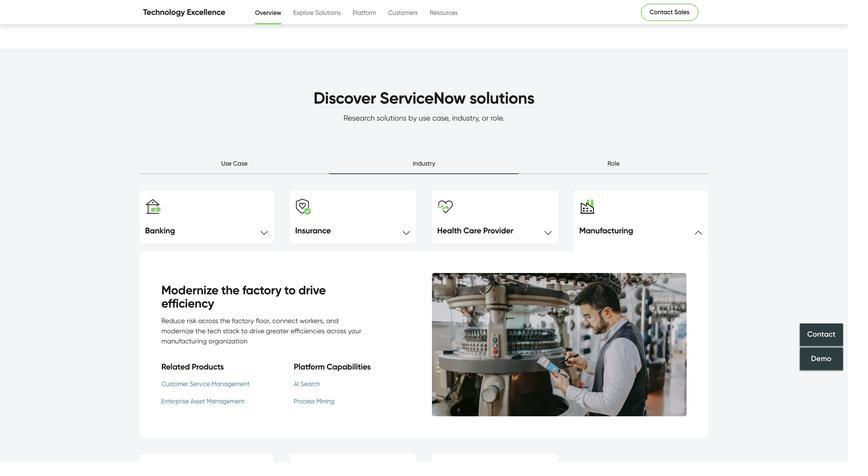 Task type: describe. For each thing, give the bounding box(es) containing it.
servicenow
[[380, 88, 466, 108]]

search
[[301, 381, 320, 388]]

1 vertical spatial the
[[220, 317, 230, 325]]

efficiency
[[161, 296, 214, 311]]

products
[[192, 362, 224, 372]]

customer
[[161, 381, 188, 388]]

care
[[464, 226, 482, 235]]

chevron down image
[[403, 227, 411, 235]]

greater
[[266, 327, 289, 335]]

0 horizontal spatial solutions
[[377, 113, 407, 122]]

reduce
[[161, 317, 185, 325]]

overview link
[[255, 2, 282, 23]]

tech
[[207, 327, 221, 335]]

use case
[[221, 160, 248, 167]]

enterprise asset management link
[[161, 397, 250, 406]]

customers link
[[388, 1, 418, 23]]

to inside modernize the factory to drive efficiency
[[285, 282, 296, 297]]

excellence
[[187, 7, 225, 17]]

platform for platform capabilities
[[294, 362, 325, 372]]

explore
[[294, 9, 314, 16]]

reduce risk across the factory floor, connect workers, and modernize the tech stack to drive greater efficiencies across your manufacturing organization
[[161, 317, 362, 345]]

connect
[[273, 317, 298, 325]]

modernize the factory to drive efficiency
[[161, 282, 326, 311]]

contact sales link
[[641, 4, 699, 21]]

explore solutions link
[[294, 1, 341, 23]]

technology
[[143, 7, 185, 17]]

insurance
[[295, 226, 331, 235]]

demo link
[[801, 348, 844, 370]]

your
[[348, 327, 362, 335]]

contact for contact
[[808, 330, 836, 339]]

case
[[233, 160, 248, 167]]

resources
[[430, 9, 458, 16]]

ai search
[[294, 381, 320, 388]]

industry
[[413, 160, 436, 167]]

management for enterprise asset management
[[207, 398, 245, 405]]

drive inside modernize the factory to drive efficiency
[[299, 282, 326, 297]]

customer service management link
[[161, 380, 250, 389]]

process
[[294, 398, 315, 405]]

industry,
[[452, 113, 480, 122]]

resources link
[[430, 1, 458, 23]]

platform for platform
[[353, 9, 376, 16]]

0 horizontal spatial across
[[198, 317, 218, 325]]

discover servicenow solutions
[[314, 88, 535, 108]]

health
[[438, 226, 462, 235]]

modernize
[[161, 327, 194, 335]]

1 horizontal spatial across
[[327, 327, 347, 335]]

research solutions by use case, industry, or role.
[[344, 113, 505, 122]]

contact for contact sales
[[650, 8, 673, 16]]

chevron down image for health care provider
[[545, 227, 553, 235]]

research
[[344, 113, 375, 122]]

and
[[326, 317, 339, 325]]

1 horizontal spatial solutions
[[470, 88, 535, 108]]

banking
[[145, 226, 175, 235]]

solutions
[[316, 9, 341, 16]]



Task type: vqa. For each thing, say whether or not it's contained in the screenshot.
The Servicenow image
no



Task type: locate. For each thing, give the bounding box(es) containing it.
0 vertical spatial contact
[[650, 8, 673, 16]]

across down and
[[327, 327, 347, 335]]

to up connect
[[285, 282, 296, 297]]

1 horizontal spatial to
[[285, 282, 296, 297]]

manufacturing
[[580, 226, 634, 235]]

explore solutions
[[294, 9, 341, 16]]

1 vertical spatial to
[[241, 327, 248, 335]]

platform
[[353, 9, 376, 16], [294, 362, 325, 372]]

1 horizontal spatial chevron down image
[[545, 227, 553, 235]]

0 vertical spatial drive
[[299, 282, 326, 297]]

overview
[[255, 9, 282, 16]]

process mining link
[[294, 397, 371, 406]]

1 horizontal spatial contact
[[808, 330, 836, 339]]

drive
[[299, 282, 326, 297], [250, 327, 265, 335]]

process mining
[[294, 398, 335, 405]]

drive up 'workers,'
[[299, 282, 326, 297]]

the inside modernize the factory to drive efficiency
[[221, 282, 240, 297]]

asset
[[190, 398, 205, 405]]

across
[[198, 317, 218, 325], [327, 327, 347, 335]]

factory
[[243, 282, 282, 297], [232, 317, 254, 325]]

role.
[[491, 113, 505, 122]]

contact sales
[[650, 8, 690, 16]]

floor,
[[256, 317, 271, 325]]

risk
[[187, 317, 197, 325]]

1 vertical spatial factory
[[232, 317, 254, 325]]

contact
[[650, 8, 673, 16], [808, 330, 836, 339]]

service
[[190, 381, 210, 388]]

1 vertical spatial contact
[[808, 330, 836, 339]]

discover
[[314, 88, 376, 108]]

to inside reduce risk across the factory floor, connect workers, and modernize the tech stack to drive greater efficiencies across your manufacturing organization
[[241, 327, 248, 335]]

0 horizontal spatial contact
[[650, 8, 673, 16]]

efficiencies
[[291, 327, 325, 335]]

provider
[[484, 226, 514, 235]]

factory inside modernize the factory to drive efficiency
[[243, 282, 282, 297]]

role
[[608, 160, 620, 167]]

solutions left by
[[377, 113, 407, 122]]

contact link
[[801, 324, 844, 346]]

0 vertical spatial across
[[198, 317, 218, 325]]

demo
[[812, 354, 832, 363]]

related products
[[161, 362, 224, 372]]

the
[[221, 282, 240, 297], [220, 317, 230, 325], [196, 327, 206, 335]]

related
[[161, 362, 190, 372]]

industry link
[[330, 159, 519, 174]]

ai search link
[[294, 380, 371, 389]]

use
[[221, 160, 232, 167]]

across up tech
[[198, 317, 218, 325]]

manufacturing
[[161, 337, 207, 345]]

contact left sales
[[650, 8, 673, 16]]

0 horizontal spatial drive
[[250, 327, 265, 335]]

management
[[212, 381, 250, 388], [207, 398, 245, 405]]

platform link
[[353, 1, 376, 23]]

chevron down image for banking
[[260, 227, 269, 235]]

enterprise asset management
[[161, 398, 245, 405]]

0 horizontal spatial platform
[[294, 362, 325, 372]]

sales
[[675, 8, 690, 16]]

1 vertical spatial management
[[207, 398, 245, 405]]

technology excellence
[[143, 7, 225, 17]]

factory inside reduce risk across the factory floor, connect workers, and modernize the tech stack to drive greater efficiencies across your manufacturing organization
[[232, 317, 254, 325]]

0 vertical spatial the
[[221, 282, 240, 297]]

chevron down image
[[260, 227, 269, 235], [545, 227, 553, 235]]

use
[[419, 113, 431, 122]]

0 horizontal spatial chevron down image
[[260, 227, 269, 235]]

management for customer service management
[[212, 381, 250, 388]]

1 vertical spatial across
[[327, 327, 347, 335]]

factory up stack
[[232, 317, 254, 325]]

1 vertical spatial drive
[[250, 327, 265, 335]]

1 vertical spatial solutions
[[377, 113, 407, 122]]

mining
[[317, 398, 335, 405]]

modernize
[[161, 282, 219, 297]]

factory up floor,
[[243, 282, 282, 297]]

enterprise
[[161, 398, 189, 405]]

go to servicenow account image
[[694, 9, 702, 18]]

management down customer service management link
[[207, 398, 245, 405]]

case,
[[433, 113, 451, 122]]

to right stack
[[241, 327, 248, 335]]

0 horizontal spatial to
[[241, 327, 248, 335]]

health care provider
[[438, 226, 514, 235]]

platform capabilities
[[294, 362, 371, 372]]

capabilities
[[327, 362, 371, 372]]

to
[[285, 282, 296, 297], [241, 327, 248, 335]]

workers,
[[300, 317, 325, 325]]

0 vertical spatial factory
[[243, 282, 282, 297]]

role link
[[519, 159, 709, 174]]

or
[[482, 113, 489, 122]]

chevron up image
[[695, 227, 703, 235]]

solutions
[[470, 88, 535, 108], [377, 113, 407, 122]]

1 chevron down image from the left
[[260, 227, 269, 235]]

customers
[[388, 9, 418, 16]]

contact up demo
[[808, 330, 836, 339]]

0 vertical spatial to
[[285, 282, 296, 297]]

0 vertical spatial platform
[[353, 9, 376, 16]]

use case link
[[140, 159, 330, 174]]

solutions up role.
[[470, 88, 535, 108]]

ai
[[294, 381, 299, 388]]

by
[[409, 113, 417, 122]]

2 chevron down image from the left
[[545, 227, 553, 235]]

drive down floor,
[[250, 327, 265, 335]]

customer service management
[[161, 381, 250, 388]]

1 horizontal spatial platform
[[353, 9, 376, 16]]

management down products
[[212, 381, 250, 388]]

drive inside reduce risk across the factory floor, connect workers, and modernize the tech stack to drive greater efficiencies across your manufacturing organization
[[250, 327, 265, 335]]

0 vertical spatial management
[[212, 381, 250, 388]]

organization
[[209, 337, 248, 345]]

0 vertical spatial solutions
[[470, 88, 535, 108]]

2 vertical spatial the
[[196, 327, 206, 335]]

stack
[[223, 327, 240, 335]]

1 horizontal spatial drive
[[299, 282, 326, 297]]

1 vertical spatial platform
[[294, 362, 325, 372]]



